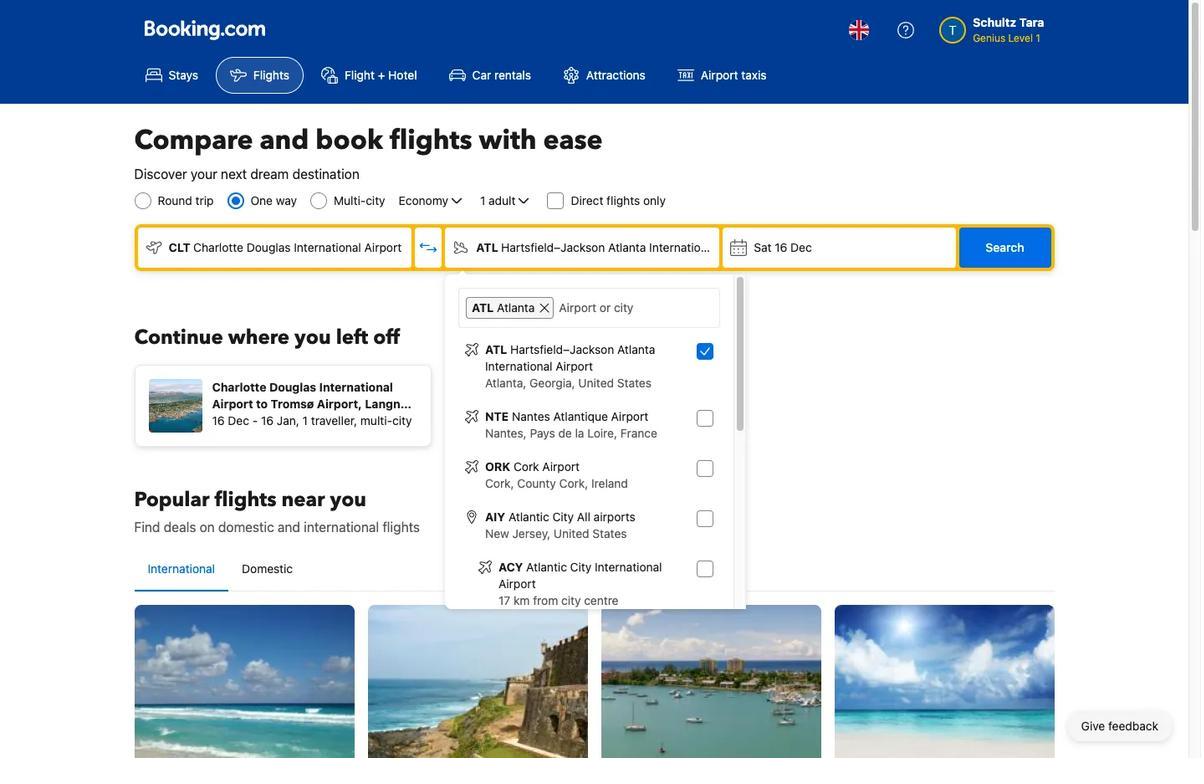 Task type: vqa. For each thing, say whether or not it's contained in the screenshot.
7.7 for Staff
no



Task type: describe. For each thing, give the bounding box(es) containing it.
give feedback
[[1082, 719, 1159, 733]]

+
[[378, 68, 385, 82]]

county
[[517, 476, 556, 490]]

flights inside compare and book flights with ease discover your next dream destination
[[390, 122, 472, 159]]

and inside compare and book flights with ease discover your next dream destination
[[260, 122, 309, 159]]

economy
[[399, 193, 449, 208]]

georgia,
[[530, 376, 575, 390]]

charlotte to cancún image
[[134, 605, 354, 758]]

atlanta, georgia, united states
[[485, 376, 652, 390]]

charlotte to san juan image
[[368, 605, 588, 758]]

city inside aiy atlantic city all airports new jersey, united states
[[553, 510, 574, 524]]

ork
[[485, 459, 511, 474]]

sat 16 dec button
[[723, 228, 956, 268]]

atlanta for hartsfield–jackson atlanta international airport
[[618, 342, 656, 356]]

from
[[533, 593, 558, 608]]

2 cork, from the left
[[560, 476, 589, 490]]

attractions link
[[549, 57, 660, 94]]

Airport or city text field
[[558, 297, 713, 319]]

flight
[[345, 68, 375, 82]]

flights right international at the bottom of page
[[383, 520, 420, 535]]

flights up domestic
[[215, 486, 277, 514]]

your
[[191, 167, 217, 182]]

flight + hotel link
[[307, 57, 431, 94]]

stays link
[[131, 57, 212, 94]]

deals
[[164, 520, 196, 535]]

douglas
[[247, 240, 291, 254]]

charlotte
[[193, 240, 244, 254]]

ease
[[544, 122, 603, 159]]

multi-
[[361, 413, 393, 428]]

tara
[[1020, 15, 1045, 29]]

only
[[644, 193, 666, 208]]

centre
[[584, 593, 619, 608]]

atlantique
[[554, 409, 608, 423]]

car
[[472, 68, 491, 82]]

you inside popular flights near you find deals on domestic and international flights
[[330, 486, 367, 514]]

de
[[559, 426, 572, 440]]

near
[[282, 486, 325, 514]]

use enter to select airport and spacebar to add another one element
[[459, 335, 720, 758]]

city inside use enter to select airport and spacebar to add another one "element"
[[562, 593, 581, 608]]

way
[[276, 193, 297, 208]]

attractions
[[587, 68, 646, 82]]

traveller,
[[311, 413, 357, 428]]

with
[[479, 122, 537, 159]]

16 dec - 16 jan, 1 traveller, multi-city
[[212, 413, 412, 428]]

off
[[373, 324, 400, 351]]

hotel
[[388, 68, 417, 82]]

destination
[[292, 167, 360, 182]]

sat
[[754, 240, 772, 254]]

atl for hartsfield–jackson atlanta international airport
[[476, 240, 498, 254]]

give feedback button
[[1068, 711, 1172, 741]]

compare
[[134, 122, 253, 159]]

genius
[[973, 32, 1006, 44]]

jan,
[[277, 413, 299, 428]]

domestic button
[[229, 547, 306, 591]]

on
[[200, 520, 215, 535]]

domestic
[[242, 562, 293, 576]]

ireland
[[592, 476, 628, 490]]

airport inside ork cork airport cork, county cork, ireland
[[543, 459, 580, 474]]

airport taxis
[[701, 68, 767, 82]]

popular flights near you find deals on domestic and international flights
[[134, 486, 420, 535]]

nte
[[485, 409, 509, 423]]

where
[[228, 324, 290, 351]]

loire,
[[588, 426, 618, 440]]

search
[[986, 240, 1025, 254]]

atl for atlanta
[[472, 300, 494, 315]]

la
[[575, 426, 585, 440]]

0 vertical spatial city
[[366, 193, 385, 208]]

left
[[336, 324, 368, 351]]

international button
[[134, 547, 229, 591]]

international inside button
[[148, 562, 215, 576]]

give
[[1082, 719, 1106, 733]]

1 adult button
[[479, 191, 534, 211]]

united inside aiy atlantic city all airports new jersey, united states
[[554, 526, 590, 541]]

car rentals link
[[435, 57, 546, 94]]

all
[[577, 510, 591, 524]]

airport taxis link
[[663, 57, 781, 94]]

atlanta,
[[485, 376, 527, 390]]



Task type: locate. For each thing, give the bounding box(es) containing it.
city right traveller,
[[393, 413, 412, 428]]

1 vertical spatial hartsfield–jackson
[[511, 342, 614, 356]]

international
[[304, 520, 379, 535]]

1 vertical spatial dec
[[228, 413, 249, 428]]

16 left the -
[[212, 413, 225, 428]]

17 km from city centre
[[499, 593, 619, 608]]

france
[[621, 426, 658, 440]]

0 vertical spatial atlantic
[[509, 510, 550, 524]]

flights link
[[216, 57, 304, 94]]

find
[[134, 520, 160, 535]]

0 horizontal spatial 1
[[303, 413, 308, 428]]

atl inside use enter to select airport and spacebar to add another one "element"
[[485, 342, 507, 356]]

atlantic
[[509, 510, 550, 524], [526, 560, 567, 574]]

city right from
[[562, 593, 581, 608]]

one
[[251, 193, 273, 208]]

0 horizontal spatial city
[[366, 193, 385, 208]]

atlanta for atl atlanta
[[497, 300, 535, 315]]

discover
[[134, 167, 187, 182]]

1 horizontal spatial city
[[393, 413, 412, 428]]

rentals
[[495, 68, 531, 82]]

0 horizontal spatial cork,
[[485, 476, 514, 490]]

atlantic up jersey,
[[509, 510, 550, 524]]

united down hartsfield–jackson atlanta international airport
[[579, 376, 614, 390]]

1 right jan,
[[303, 413, 308, 428]]

tab list
[[134, 547, 1055, 592]]

cork, down ork
[[485, 476, 514, 490]]

multi-city
[[334, 193, 385, 208]]

city up centre
[[570, 560, 592, 574]]

atl
[[476, 240, 498, 254], [472, 300, 494, 315], [485, 342, 507, 356]]

atlantic up from
[[526, 560, 567, 574]]

international
[[294, 240, 361, 254], [650, 240, 717, 254], [485, 359, 553, 373], [595, 560, 662, 574], [148, 562, 215, 576]]

pays
[[530, 426, 555, 440]]

city
[[553, 510, 574, 524], [570, 560, 592, 574]]

jersey,
[[513, 526, 551, 541]]

1 horizontal spatial 1
[[480, 193, 486, 208]]

direct
[[571, 193, 604, 208]]

airport inside hartsfield–jackson atlanta international airport
[[556, 359, 593, 373]]

km
[[514, 593, 530, 608]]

booking.com logo image
[[144, 20, 265, 40], [144, 20, 265, 40]]

multi-
[[334, 193, 366, 208]]

tab list containing international
[[134, 547, 1055, 592]]

continue where you left off
[[134, 324, 400, 351]]

1 vertical spatial and
[[278, 520, 300, 535]]

airport inside nte nantes atlantique airport nantes, pays de la loire, france
[[611, 409, 649, 423]]

17
[[499, 593, 511, 608]]

you
[[295, 324, 331, 351], [330, 486, 367, 514]]

popular
[[134, 486, 210, 514]]

cork, up all
[[560, 476, 589, 490]]

atlanta up hartsfield–jackson atlanta international airport
[[497, 300, 535, 315]]

1 vertical spatial city
[[570, 560, 592, 574]]

international down the only
[[650, 240, 717, 254]]

international up atlanta,
[[485, 359, 553, 373]]

international inside the atlantic city international airport
[[595, 560, 662, 574]]

cork,
[[485, 476, 514, 490], [560, 476, 589, 490]]

one way
[[251, 193, 297, 208]]

0 vertical spatial hartsfield–jackson
[[501, 240, 605, 254]]

adult
[[489, 193, 516, 208]]

you up international at the bottom of page
[[330, 486, 367, 514]]

2 vertical spatial atl
[[485, 342, 507, 356]]

16 right sat
[[775, 240, 788, 254]]

book
[[316, 122, 383, 159]]

charlotte to punta cana image
[[835, 605, 1055, 758]]

0 vertical spatial and
[[260, 122, 309, 159]]

1 vertical spatial states
[[593, 526, 627, 541]]

feedback
[[1109, 719, 1159, 733]]

city inside 16 dec - 16 jan, 1 traveller, multi-city link
[[393, 413, 412, 428]]

1 vertical spatial city
[[393, 413, 412, 428]]

1 adult
[[480, 193, 516, 208]]

next
[[221, 167, 247, 182]]

airport inside the atlantic city international airport
[[499, 577, 536, 591]]

atlanta
[[608, 240, 646, 254], [497, 300, 535, 315], [618, 342, 656, 356]]

you left left
[[295, 324, 331, 351]]

2 horizontal spatial city
[[562, 593, 581, 608]]

states inside aiy atlantic city all airports new jersey, united states
[[593, 526, 627, 541]]

0 vertical spatial atl
[[476, 240, 498, 254]]

0 vertical spatial 1
[[1036, 32, 1041, 44]]

1
[[1036, 32, 1041, 44], [480, 193, 486, 208], [303, 413, 308, 428]]

domestic
[[218, 520, 274, 535]]

16 dec - 16 jan, 1 traveller, multi-city link
[[149, 369, 428, 433]]

charlotte to montego bay image
[[601, 605, 821, 758]]

atlanta down direct flights only at top
[[608, 240, 646, 254]]

flights up economy
[[390, 122, 472, 159]]

car rentals
[[472, 68, 531, 82]]

aiy atlantic city all airports new jersey, united states
[[485, 510, 636, 541]]

new
[[485, 526, 509, 541]]

trip
[[196, 193, 214, 208]]

16 inside popup button
[[775, 240, 788, 254]]

nantes
[[512, 409, 550, 423]]

level
[[1009, 32, 1033, 44]]

2 vertical spatial 1
[[303, 413, 308, 428]]

clt charlotte douglas international airport
[[169, 240, 402, 254]]

hartsfield–jackson inside hartsfield–jackson atlanta international airport
[[511, 342, 614, 356]]

1 left adult
[[480, 193, 486, 208]]

16 right the -
[[261, 413, 274, 428]]

flights left the only
[[607, 193, 640, 208]]

aiy
[[485, 510, 506, 524]]

airport
[[701, 68, 738, 82], [365, 240, 402, 254], [720, 240, 757, 254], [556, 359, 593, 373], [611, 409, 649, 423], [543, 459, 580, 474], [499, 577, 536, 591]]

1 vertical spatial atlanta
[[497, 300, 535, 315]]

states up france
[[617, 376, 652, 390]]

international down multi-
[[294, 240, 361, 254]]

1 inside popup button
[[480, 193, 486, 208]]

0 vertical spatial you
[[295, 324, 331, 351]]

dec
[[791, 240, 812, 254], [228, 413, 249, 428]]

0 vertical spatial city
[[553, 510, 574, 524]]

compare and book flights with ease discover your next dream destination
[[134, 122, 603, 182]]

2 vertical spatial atlanta
[[618, 342, 656, 356]]

1 inside schultz tara genius level 1
[[1036, 32, 1041, 44]]

international down the deals at the bottom of page
[[148, 562, 215, 576]]

-
[[252, 413, 258, 428]]

international inside hartsfield–jackson atlanta international airport
[[485, 359, 553, 373]]

ork cork airport cork, county cork, ireland
[[485, 459, 628, 490]]

1 cork, from the left
[[485, 476, 514, 490]]

atlantic inside aiy atlantic city all airports new jersey, united states
[[509, 510, 550, 524]]

0 vertical spatial states
[[617, 376, 652, 390]]

hartsfield–jackson
[[501, 240, 605, 254], [511, 342, 614, 356]]

atlantic inside the atlantic city international airport
[[526, 560, 567, 574]]

and down near
[[278, 520, 300, 535]]

1 vertical spatial 1
[[480, 193, 486, 208]]

acy
[[499, 560, 523, 574]]

0 horizontal spatial 16
[[212, 413, 225, 428]]

hartsfield–jackson up atlanta, georgia, united states
[[511, 342, 614, 356]]

hartsfield–jackson atlanta international airport
[[485, 342, 656, 373]]

1 vertical spatial united
[[554, 526, 590, 541]]

nantes,
[[485, 426, 527, 440]]

city left all
[[553, 510, 574, 524]]

1 horizontal spatial dec
[[791, 240, 812, 254]]

taxis
[[742, 68, 767, 82]]

international up centre
[[595, 560, 662, 574]]

states down airports
[[593, 526, 627, 541]]

hartsfield–jackson down direct
[[501, 240, 605, 254]]

nte nantes atlantique airport nantes, pays de la loire, france
[[485, 409, 658, 440]]

round
[[158, 193, 192, 208]]

continue
[[134, 324, 223, 351]]

2 horizontal spatial 1
[[1036, 32, 1041, 44]]

1 horizontal spatial cork,
[[560, 476, 589, 490]]

and inside popular flights near you find deals on domestic and international flights
[[278, 520, 300, 535]]

atlanta down airport or city text field
[[618, 342, 656, 356]]

atlanta inside hartsfield–jackson atlanta international airport
[[618, 342, 656, 356]]

united down all
[[554, 526, 590, 541]]

1 horizontal spatial 16
[[261, 413, 274, 428]]

stays
[[169, 68, 198, 82]]

0 vertical spatial united
[[579, 376, 614, 390]]

city left economy
[[366, 193, 385, 208]]

city
[[366, 193, 385, 208], [393, 413, 412, 428], [562, 593, 581, 608]]

united
[[579, 376, 614, 390], [554, 526, 590, 541]]

airports
[[594, 510, 636, 524]]

flights
[[254, 68, 289, 82]]

1 vertical spatial atlantic
[[526, 560, 567, 574]]

atlantic city international airport
[[499, 560, 662, 591]]

atl hartsfield–jackson atlanta international airport
[[476, 240, 757, 254]]

cork
[[514, 459, 539, 474]]

dec left the -
[[228, 413, 249, 428]]

flights
[[390, 122, 472, 159], [607, 193, 640, 208], [215, 486, 277, 514], [383, 520, 420, 535]]

1 vertical spatial you
[[330, 486, 367, 514]]

search button
[[959, 228, 1051, 268]]

1 down the tara
[[1036, 32, 1041, 44]]

dec inside popup button
[[791, 240, 812, 254]]

1 vertical spatial atl
[[472, 300, 494, 315]]

round trip
[[158, 193, 214, 208]]

flight + hotel
[[345, 68, 417, 82]]

sat 16 dec
[[754, 240, 812, 254]]

schultz tara genius level 1
[[973, 15, 1045, 44]]

2 horizontal spatial 16
[[775, 240, 788, 254]]

dec right sat
[[791, 240, 812, 254]]

clt
[[169, 240, 191, 254]]

city inside the atlantic city international airport
[[570, 560, 592, 574]]

dream
[[250, 167, 289, 182]]

0 vertical spatial dec
[[791, 240, 812, 254]]

direct flights only
[[571, 193, 666, 208]]

2 vertical spatial city
[[562, 593, 581, 608]]

0 horizontal spatial dec
[[228, 413, 249, 428]]

0 vertical spatial atlanta
[[608, 240, 646, 254]]

and up dream
[[260, 122, 309, 159]]



